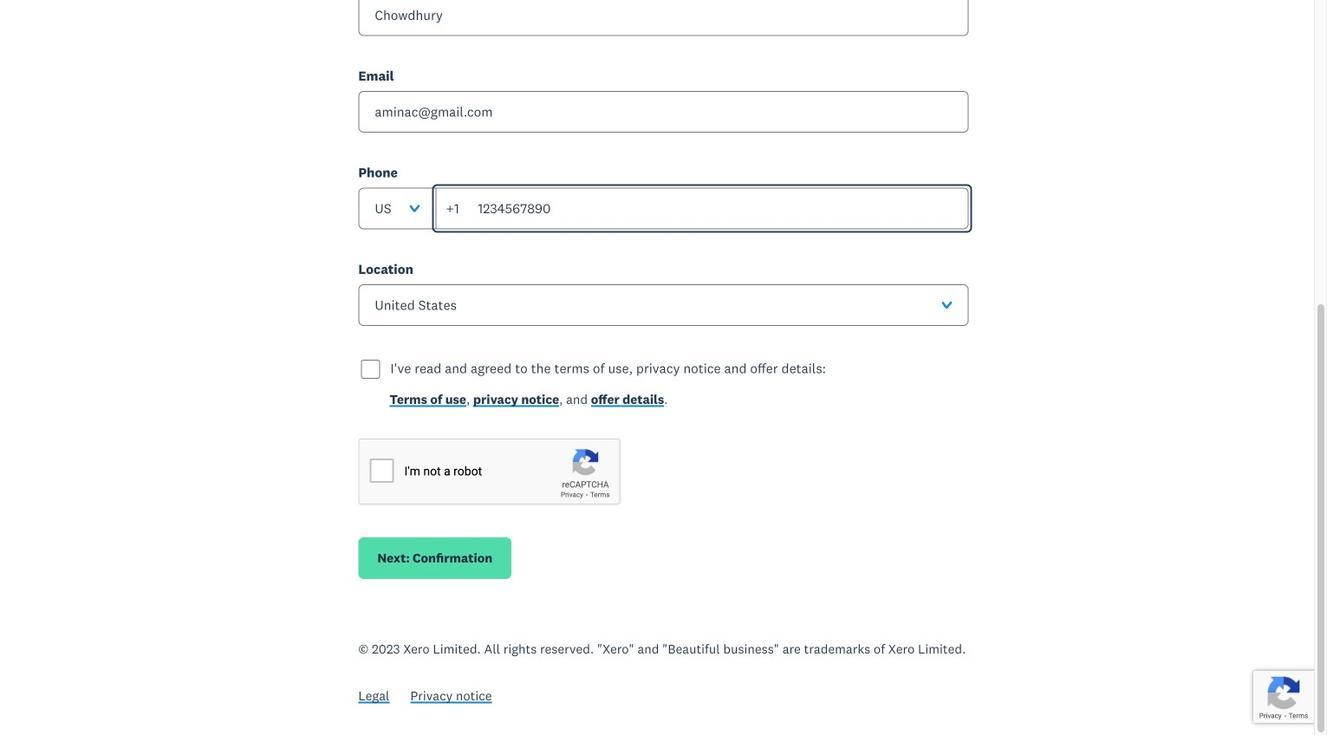 Task type: locate. For each thing, give the bounding box(es) containing it.
Last name text field
[[358, 0, 969, 36]]



Task type: describe. For each thing, give the bounding box(es) containing it.
Phone text field
[[436, 188, 969, 229]]

Email email field
[[358, 91, 969, 132]]



Task type: vqa. For each thing, say whether or not it's contained in the screenshot.
21's month
no



